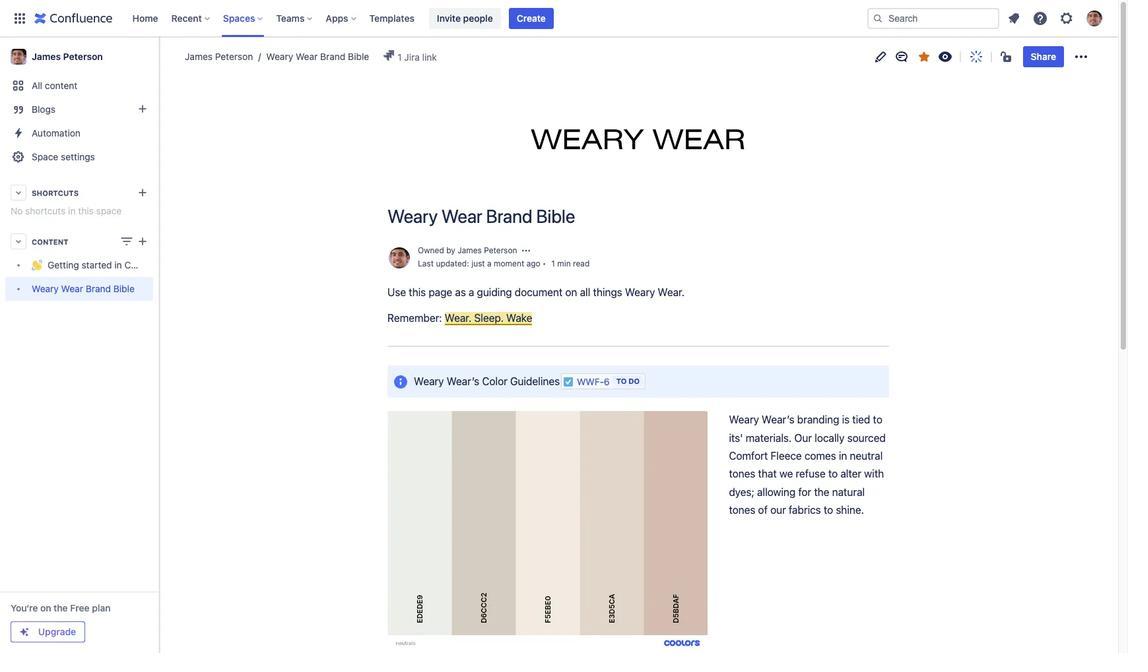 Task type: locate. For each thing, give the bounding box(es) containing it.
weary right the things
[[625, 287, 655, 299]]

1 for 1 jira link
[[398, 52, 402, 63]]

james
[[32, 51, 61, 62], [185, 51, 213, 62], [458, 246, 482, 255]]

0 vertical spatial 1
[[398, 52, 402, 63]]

1 vertical spatial wear.
[[445, 313, 472, 325]]

weary up owned
[[388, 205, 438, 227]]

weary right panel info image
[[414, 376, 444, 387]]

on
[[566, 287, 577, 299], [40, 603, 51, 614]]

weary wear brand bible link inside tree
[[5, 277, 153, 301]]

wear
[[296, 51, 318, 62], [442, 205, 482, 227], [61, 284, 83, 295]]

1 horizontal spatial james peterson
[[185, 51, 253, 62]]

sourced
[[848, 432, 886, 444]]

all content link
[[5, 74, 153, 98]]

0 vertical spatial tones
[[729, 468, 756, 480]]

1 horizontal spatial on
[[566, 287, 577, 299]]

0 vertical spatial weary wear brand bible
[[266, 51, 369, 62]]

1 horizontal spatial weary wear brand bible
[[266, 51, 369, 62]]

weary wear's branding is tied to its' materials. our locally sourced comfort fleece comes in neutral tones that we refuse to alter with dyes; allowing for the natural tones of our fabrics to shine.
[[729, 414, 889, 517]]

1 vertical spatial wear
[[442, 205, 482, 227]]

sleep.
[[474, 313, 504, 325]]

wear down getting
[[61, 284, 83, 295]]

our
[[795, 432, 812, 444]]

james up just
[[458, 246, 482, 255]]

change view image
[[119, 234, 135, 250]]

our
[[771, 505, 786, 517]]

1 vertical spatial to
[[829, 468, 838, 480]]

Search field
[[868, 8, 1000, 29]]

banner containing home
[[0, 0, 1119, 37]]

to
[[617, 377, 627, 385]]

bible
[[348, 51, 369, 62], [536, 205, 575, 227], [113, 284, 135, 295]]

0 vertical spatial the
[[814, 487, 830, 498]]

create link
[[509, 8, 554, 29]]

peterson down spaces
[[215, 51, 253, 62]]

2 vertical spatial brand
[[86, 284, 111, 295]]

use this page as a guiding document on all things weary wear.
[[388, 287, 688, 299]]

2 horizontal spatial bible
[[536, 205, 575, 227]]

settings
[[61, 151, 95, 162]]

wear. right the things
[[658, 287, 685, 299]]

people
[[463, 12, 493, 23]]

global element
[[8, 0, 868, 37]]

tree containing getting started in confluence
[[5, 254, 173, 301]]

this
[[78, 205, 94, 217], [409, 287, 426, 299]]

1 vertical spatial brand
[[486, 205, 533, 227]]

the right for
[[814, 487, 830, 498]]

1 horizontal spatial wear.
[[658, 287, 685, 299]]

wear up the owned by james peterson
[[442, 205, 482, 227]]

teams
[[276, 12, 305, 23]]

to right tied
[[873, 414, 883, 426]]

0 horizontal spatial 1
[[398, 52, 402, 63]]

0 horizontal spatial weary wear brand bible link
[[5, 277, 153, 301]]

spaces button
[[219, 8, 268, 29]]

1 vertical spatial tones
[[729, 505, 756, 517]]

1 left the jira
[[398, 52, 402, 63]]

a right as
[[469, 287, 474, 299]]

fabrics
[[789, 505, 821, 517]]

1 vertical spatial the
[[54, 603, 68, 614]]

moment
[[494, 259, 525, 268]]

its'
[[729, 432, 743, 444]]

1 horizontal spatial brand
[[320, 51, 346, 62]]

0 vertical spatial a
[[487, 259, 492, 268]]

with
[[865, 468, 884, 480]]

weary down getting
[[32, 284, 59, 295]]

james peterson link up last updated: just a moment ago
[[458, 246, 517, 255]]

brand up manage page ownership icon
[[486, 205, 533, 227]]

0 horizontal spatial weary wear brand bible
[[32, 284, 135, 295]]

weary wear brand bible
[[266, 51, 369, 62], [388, 205, 575, 227], [32, 284, 135, 295]]

brand
[[320, 51, 346, 62], [486, 205, 533, 227], [86, 284, 111, 295]]

0 horizontal spatial on
[[40, 603, 51, 614]]

stop watching image
[[938, 49, 953, 65]]

weary wear brand bible link down getting
[[5, 277, 153, 301]]

0 horizontal spatial james
[[32, 51, 61, 62]]

in inside tree
[[114, 260, 122, 271]]

wwf-6
[[577, 376, 610, 387]]

1 for 1 min read
[[552, 259, 555, 268]]

spaces
[[223, 12, 255, 23]]

in for shortcuts
[[68, 205, 76, 217]]

brand down started
[[86, 284, 111, 295]]

last updated: just a moment ago
[[418, 259, 541, 268]]

bible down apps popup button
[[348, 51, 369, 62]]

1 horizontal spatial the
[[814, 487, 830, 498]]

0 horizontal spatial wear
[[61, 284, 83, 295]]

wear inside space element
[[61, 284, 83, 295]]

recent button
[[167, 8, 215, 29]]

bible down "getting started in confluence"
[[113, 284, 135, 295]]

1 vertical spatial a
[[469, 287, 474, 299]]

1 horizontal spatial this
[[409, 287, 426, 299]]

on inside space element
[[40, 603, 51, 614]]

banner
[[0, 0, 1119, 37]]

in for started
[[114, 260, 122, 271]]

no shortcuts in this space
[[11, 205, 122, 217]]

in
[[68, 205, 76, 217], [114, 260, 122, 271], [839, 450, 848, 462]]

in inside weary wear's branding is tied to its' materials. our locally sourced comfort fleece comes in neutral tones that we refuse to alter with dyes; allowing for the natural tones of our fabrics to shine.
[[839, 450, 848, 462]]

1 horizontal spatial wear's
[[762, 414, 795, 426]]

1 horizontal spatial 1
[[552, 259, 555, 268]]

james peterson link down spaces
[[185, 50, 253, 63]]

last
[[418, 259, 434, 268]]

1 horizontal spatial in
[[114, 260, 122, 271]]

1 jira link link
[[377, 47, 444, 67]]

weary wear brand bible up the owned by james peterson
[[388, 205, 575, 227]]

2 vertical spatial bible
[[113, 284, 135, 295]]

1 vertical spatial 1
[[552, 259, 555, 268]]

1 horizontal spatial weary wear brand bible link
[[253, 50, 369, 63]]

1 horizontal spatial bible
[[348, 51, 369, 62]]

search image
[[873, 13, 884, 23]]

blogs
[[32, 104, 56, 115]]

2 horizontal spatial wear
[[442, 205, 482, 227]]

all content
[[32, 80, 77, 91]]

0 vertical spatial in
[[68, 205, 76, 217]]

0 vertical spatial to
[[873, 414, 883, 426]]

2 horizontal spatial james peterson link
[[458, 246, 517, 255]]

a right just
[[487, 259, 492, 268]]

weary wear brand bible link down teams popup button
[[253, 50, 369, 63]]

0 horizontal spatial this
[[78, 205, 94, 217]]

tones down the dyes;
[[729, 505, 756, 517]]

apps button
[[322, 8, 362, 29]]

wear. down as
[[445, 313, 472, 325]]

upgrade
[[38, 627, 76, 638]]

natural
[[833, 487, 865, 498]]

2 vertical spatial weary wear brand bible
[[32, 284, 135, 295]]

your profile and preferences image
[[1087, 10, 1103, 26]]

wear's for color
[[447, 376, 480, 387]]

weary wear brand bible link
[[253, 50, 369, 63], [5, 277, 153, 301]]

wake
[[507, 313, 533, 325]]

james peterson link up all content "link"
[[5, 44, 153, 70]]

the left 'free'
[[54, 603, 68, 614]]

0 vertical spatial on
[[566, 287, 577, 299]]

for
[[799, 487, 812, 498]]

in right started
[[114, 260, 122, 271]]

weary up its'
[[729, 414, 759, 426]]

0 horizontal spatial in
[[68, 205, 76, 217]]

all
[[580, 287, 591, 299]]

edit this page image
[[873, 49, 889, 65]]

james peterson up content on the left top of page
[[32, 51, 103, 62]]

shine.
[[836, 505, 864, 517]]

james down recent dropdown button
[[185, 51, 213, 62]]

wear down teams popup button
[[296, 51, 318, 62]]

0 horizontal spatial bible
[[113, 284, 135, 295]]

james peterson
[[32, 51, 103, 62], [185, 51, 253, 62]]

2 horizontal spatial weary wear brand bible
[[388, 205, 575, 227]]

2 vertical spatial wear
[[61, 284, 83, 295]]

wear's up materials.
[[762, 414, 795, 426]]

james peterson down spaces
[[185, 51, 253, 62]]

1 vertical spatial weary wear brand bible link
[[5, 277, 153, 301]]

branding
[[798, 414, 840, 426]]

bible up the min on the top
[[536, 205, 575, 227]]

weary wear brand bible down getting started in confluence link
[[32, 284, 135, 295]]

to left the shine.
[[824, 505, 834, 517]]

automation link
[[5, 122, 153, 145]]

0 vertical spatial wear's
[[447, 376, 480, 387]]

refuse
[[796, 468, 826, 480]]

brand down apps
[[320, 51, 346, 62]]

space element
[[0, 37, 173, 654]]

james peterson link
[[5, 44, 153, 70], [185, 50, 253, 63], [458, 246, 517, 255]]

recent
[[171, 12, 202, 23]]

wear.
[[658, 287, 685, 299], [445, 313, 472, 325]]

1 james peterson from the left
[[32, 51, 103, 62]]

guidelines
[[510, 376, 560, 387]]

on right you're
[[40, 603, 51, 614]]

0 vertical spatial this
[[78, 205, 94, 217]]

content button
[[5, 230, 153, 254]]

allowing
[[757, 487, 796, 498]]

peterson up all content "link"
[[63, 51, 103, 62]]

settings icon image
[[1059, 10, 1075, 26]]

confluence image
[[34, 10, 113, 26], [34, 10, 113, 26]]

apps
[[326, 12, 348, 23]]

to left alter
[[829, 468, 838, 480]]

to
[[873, 414, 883, 426], [829, 468, 838, 480], [824, 505, 834, 517]]

tones
[[729, 468, 756, 480], [729, 505, 756, 517]]

in up alter
[[839, 450, 848, 462]]

0 vertical spatial brand
[[320, 51, 346, 62]]

1 vertical spatial wear's
[[762, 414, 795, 426]]

a
[[487, 259, 492, 268], [469, 287, 474, 299]]

2 vertical spatial in
[[839, 450, 848, 462]]

this right use
[[409, 287, 426, 299]]

wear's
[[447, 376, 480, 387], [762, 414, 795, 426]]

2 horizontal spatial brand
[[486, 205, 533, 227]]

premium image
[[19, 627, 30, 638]]

0 horizontal spatial brand
[[86, 284, 111, 295]]

wear's left color
[[447, 376, 480, 387]]

2 horizontal spatial in
[[839, 450, 848, 462]]

panel info image
[[393, 375, 409, 391]]

1 vertical spatial in
[[114, 260, 122, 271]]

more actions image
[[1074, 49, 1090, 65]]

wear's inside weary wear's branding is tied to its' materials. our locally sourced comfort fleece comes in neutral tones that we refuse to alter with dyes; allowing for the natural tones of our fabrics to shine.
[[762, 414, 795, 426]]

1 horizontal spatial wear
[[296, 51, 318, 62]]

in down shortcuts dropdown button
[[68, 205, 76, 217]]

bible inside tree
[[113, 284, 135, 295]]

2 vertical spatial to
[[824, 505, 834, 517]]

collapse sidebar image
[[144, 44, 173, 70]]

0 horizontal spatial wear's
[[447, 376, 480, 387]]

tree
[[5, 254, 173, 301]]

the inside weary wear's branding is tied to its' materials. our locally sourced comfort fleece comes in neutral tones that we refuse to alter with dyes; allowing for the natural tones of our fabrics to shine.
[[814, 487, 830, 498]]

james inside space element
[[32, 51, 61, 62]]

peterson up just a moment ago link
[[484, 246, 517, 255]]

0 horizontal spatial james peterson
[[32, 51, 103, 62]]

0 horizontal spatial a
[[469, 287, 474, 299]]

0 horizontal spatial peterson
[[63, 51, 103, 62]]

1 left the min on the top
[[552, 259, 555, 268]]

this down shortcuts dropdown button
[[78, 205, 94, 217]]

1 vertical spatial on
[[40, 603, 51, 614]]

1 vertical spatial weary wear brand bible
[[388, 205, 575, 227]]

the
[[814, 487, 830, 498], [54, 603, 68, 614]]

0 horizontal spatial the
[[54, 603, 68, 614]]

peterson inside space element
[[63, 51, 103, 62]]

fleece
[[771, 450, 802, 462]]

james up "all content"
[[32, 51, 61, 62]]

weary wear brand bible down apps
[[266, 51, 369, 62]]

tones up the dyes;
[[729, 468, 756, 480]]

min
[[558, 259, 571, 268]]

james peterson inside james peterson link
[[32, 51, 103, 62]]

templates link
[[366, 8, 419, 29]]

on left all
[[566, 287, 577, 299]]



Task type: describe. For each thing, give the bounding box(es) containing it.
things
[[593, 287, 623, 299]]

2 horizontal spatial james
[[458, 246, 482, 255]]

1 vertical spatial this
[[409, 287, 426, 299]]

create
[[517, 12, 546, 23]]

no restrictions image
[[1000, 49, 1015, 65]]

wear's for branding
[[762, 414, 795, 426]]

you're
[[11, 603, 38, 614]]

james peterson image
[[389, 248, 410, 269]]

automation
[[32, 127, 81, 139]]

neutral
[[850, 450, 883, 462]]

do
[[629, 377, 640, 385]]

getting
[[48, 260, 79, 271]]

use
[[388, 287, 406, 299]]

owned by james peterson
[[418, 246, 517, 255]]

just a moment ago link
[[472, 259, 541, 268]]

invite people button
[[429, 8, 501, 29]]

weary wear's color guidelines
[[414, 376, 560, 387]]

tree inside space element
[[5, 254, 173, 301]]

blogs link
[[5, 98, 153, 122]]

document
[[515, 287, 563, 299]]

6
[[604, 376, 610, 387]]

weary inside space element
[[32, 284, 59, 295]]

plan
[[92, 603, 111, 614]]

0 horizontal spatial wear.
[[445, 313, 472, 325]]

brand inside space element
[[86, 284, 111, 295]]

owned
[[418, 246, 444, 255]]

wwf-
[[577, 376, 604, 387]]

space
[[32, 151, 58, 162]]

2 horizontal spatial peterson
[[484, 246, 517, 255]]

1 vertical spatial bible
[[536, 205, 575, 227]]

invite
[[437, 12, 461, 23]]

share
[[1031, 51, 1057, 62]]

home link
[[128, 8, 162, 29]]

1 jira link
[[398, 52, 437, 63]]

guiding
[[477, 287, 512, 299]]

invite people
[[437, 12, 493, 23]]

free
[[70, 603, 90, 614]]

teams button
[[272, 8, 318, 29]]

ago
[[527, 259, 541, 268]]

comfort
[[729, 450, 768, 462]]

create a page image
[[135, 234, 151, 250]]

unstar image
[[916, 49, 932, 65]]

space
[[96, 205, 122, 217]]

0 vertical spatial wear
[[296, 51, 318, 62]]

appswitcher icon image
[[12, 10, 28, 26]]

locally
[[815, 432, 845, 444]]

share button
[[1023, 46, 1065, 67]]

templates
[[370, 12, 415, 23]]

read
[[573, 259, 590, 268]]

1 horizontal spatial peterson
[[215, 51, 253, 62]]

shortcuts
[[32, 189, 79, 197]]

0 vertical spatial weary wear brand bible link
[[253, 50, 369, 63]]

space settings link
[[5, 145, 153, 169]]

weary wear brand bible inside space element
[[32, 284, 135, 295]]

dyes;
[[729, 487, 755, 498]]

this inside space element
[[78, 205, 94, 217]]

content
[[45, 80, 77, 91]]

comes
[[805, 450, 837, 462]]

weary down the teams
[[266, 51, 293, 62]]

add shortcut image
[[135, 185, 151, 201]]

that
[[758, 468, 777, 480]]

confluence
[[124, 260, 173, 271]]

1 min read
[[552, 259, 590, 268]]

notification icon image
[[1006, 10, 1022, 26]]

shortcuts button
[[5, 181, 153, 205]]

page
[[429, 287, 453, 299]]

2 tones from the top
[[729, 505, 756, 517]]

remember:
[[388, 313, 442, 325]]

weary inside weary wear's branding is tied to its' materials. our locally sourced comfort fleece comes in neutral tones that we refuse to alter with dyes; allowing for the natural tones of our fabrics to shine.
[[729, 414, 759, 426]]

quick summary image
[[969, 49, 984, 65]]

manage page ownership image
[[521, 246, 532, 256]]

help icon image
[[1033, 10, 1049, 26]]

to do
[[617, 377, 640, 385]]

getting started in confluence
[[48, 260, 173, 271]]

jira
[[404, 52, 420, 63]]

remember: wear. sleep. wake
[[388, 313, 533, 325]]

0 vertical spatial wear.
[[658, 287, 685, 299]]

color
[[482, 376, 508, 387]]

tied
[[853, 414, 871, 426]]

create a blog image
[[135, 101, 151, 117]]

0 horizontal spatial james peterson link
[[5, 44, 153, 70]]

0 vertical spatial bible
[[348, 51, 369, 62]]

as
[[455, 287, 466, 299]]

updated:
[[436, 259, 469, 268]]

1 tones from the top
[[729, 468, 756, 480]]

we
[[780, 468, 793, 480]]

no
[[11, 205, 23, 217]]

getting started in confluence link
[[5, 254, 173, 277]]

started
[[82, 260, 112, 271]]

all
[[32, 80, 42, 91]]

2 james peterson from the left
[[185, 51, 253, 62]]

upgrade button
[[11, 623, 85, 643]]

1 horizontal spatial james peterson link
[[185, 50, 253, 63]]

by
[[447, 246, 456, 255]]

of
[[758, 505, 768, 517]]

the inside space element
[[54, 603, 68, 614]]

link
[[422, 52, 437, 63]]

1 horizontal spatial a
[[487, 259, 492, 268]]

home
[[132, 12, 158, 23]]

alter
[[841, 468, 862, 480]]

content
[[32, 237, 68, 246]]

1 horizontal spatial james
[[185, 51, 213, 62]]

shortcuts
[[25, 205, 66, 217]]



Task type: vqa. For each thing, say whether or not it's contained in the screenshot.
2nd Displays
no



